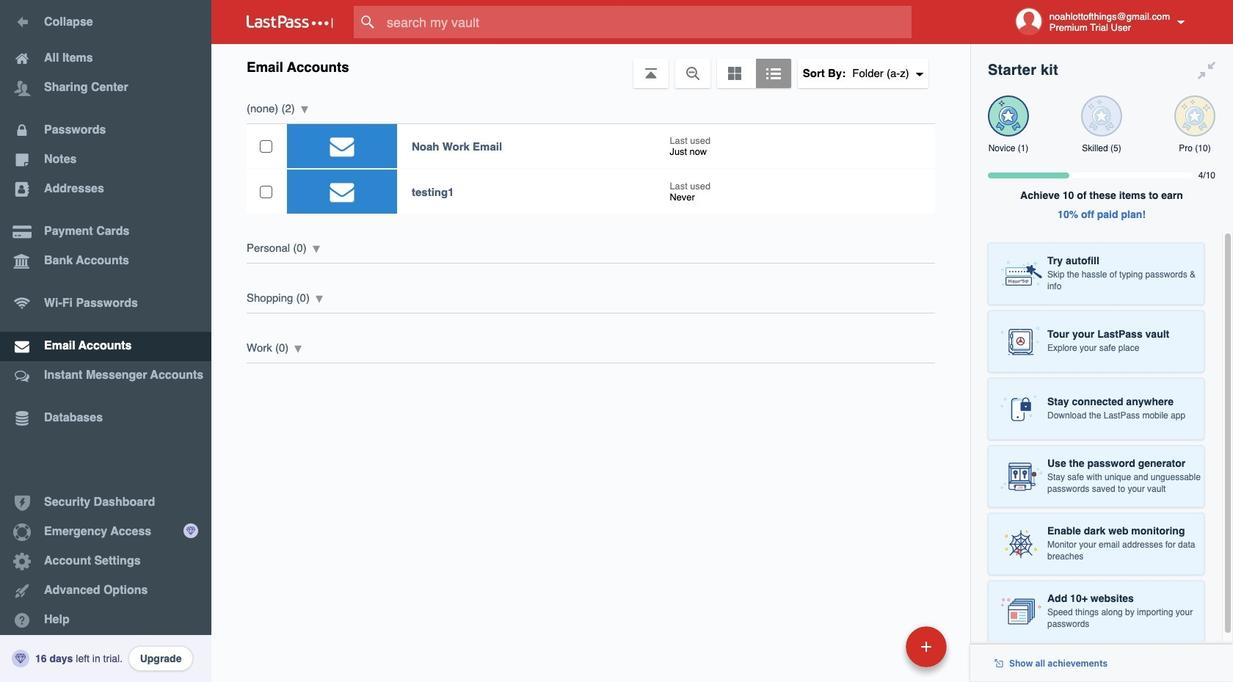 Task type: describe. For each thing, give the bounding box(es) containing it.
vault options navigation
[[211, 44, 971, 88]]

new item navigation
[[805, 622, 956, 682]]

main navigation navigation
[[0, 0, 211, 682]]

search my vault text field
[[354, 6, 941, 38]]

lastpass image
[[247, 15, 333, 29]]



Task type: vqa. For each thing, say whether or not it's contained in the screenshot.
New item icon
no



Task type: locate. For each thing, give the bounding box(es) containing it.
new item element
[[805, 626, 952, 667]]

Search search field
[[354, 6, 941, 38]]



